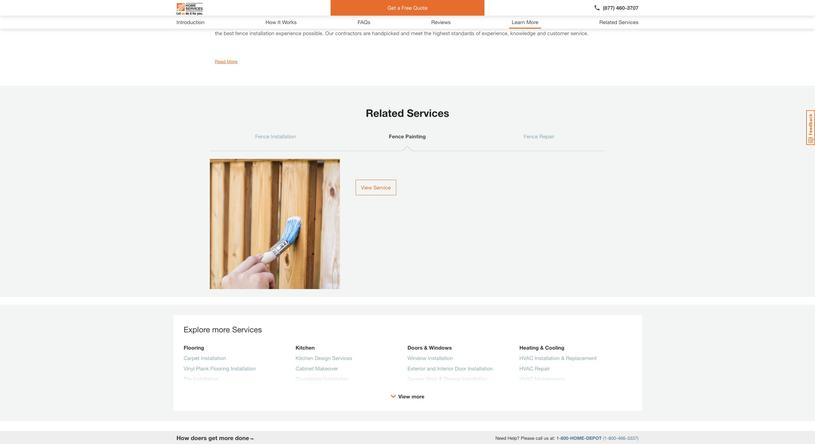 Task type: describe. For each thing, give the bounding box(es) containing it.
cooling
[[546, 344, 565, 351]]

kitchen design services
[[296, 355, 352, 361]]

0 horizontal spatial and
[[401, 30, 410, 36]]

& left cooling
[[540, 344, 544, 351]]

exterior
[[408, 365, 426, 371]]

us
[[544, 435, 549, 441]]

get a free quote
[[388, 5, 428, 11]]

(1-
[[603, 435, 609, 441]]

0 vertical spatial flooring
[[184, 344, 204, 351]]

transform
[[255, 22, 278, 28]]

carpet
[[184, 355, 200, 361]]

depot
[[586, 435, 602, 441]]

opener
[[444, 376, 461, 382]]

installation
[[250, 30, 275, 36]]

™
[[250, 437, 254, 441]]

it
[[278, 19, 281, 25]]

vinyl
[[184, 365, 195, 371]]

doers
[[191, 434, 207, 441]]

kitchen for kitchen design services
[[296, 355, 313, 361]]

1 vertical spatial fence
[[235, 30, 248, 36]]

& inside the hvac installation & replacement link
[[562, 355, 565, 361]]

do it for you logo image
[[177, 0, 203, 18]]

hvac repair link
[[520, 365, 550, 375]]

kitchen design services link
[[296, 354, 352, 365]]

best
[[224, 30, 234, 36]]

(877)
[[603, 5, 615, 11]]

hvac installation & replacement
[[520, 355, 597, 361]]

providing
[[412, 22, 434, 28]]

cabinet makeover link
[[296, 365, 338, 375]]

can
[[245, 22, 254, 28]]

countertop
[[296, 376, 322, 382]]

home-
[[571, 435, 586, 441]]

more for read more
[[227, 59, 237, 64]]

2 vertical spatial more
[[219, 434, 234, 441]]

0 horizontal spatial the
[[215, 30, 222, 36]]

makeover
[[315, 365, 338, 371]]

tile installation link
[[184, 375, 218, 385]]

doors
[[408, 344, 423, 351]]

hvac installation & replacement link
[[520, 354, 597, 365]]

0 horizontal spatial related services
[[366, 107, 450, 119]]

please
[[521, 435, 535, 441]]

1 from from the left
[[304, 22, 314, 28]]

hvac maintenance
[[520, 376, 565, 382]]

private
[[340, 22, 356, 28]]

are
[[364, 30, 371, 36]]

installation for fence installation
[[271, 133, 296, 139]]

3337)
[[628, 435, 639, 441]]

view service
[[361, 184, 391, 190]]

possible.
[[303, 30, 324, 36]]

466-
[[618, 435, 628, 441]]

replacement
[[566, 355, 597, 361]]

& right doors
[[424, 344, 428, 351]]

window
[[408, 355, 427, 361]]

repair for hvac repair
[[535, 365, 550, 371]]

read more
[[215, 59, 237, 64]]

fence installation
[[255, 133, 296, 139]]

interior
[[437, 365, 454, 371]]

installation for carpet installation
[[201, 355, 226, 361]]

home
[[522, 22, 536, 28]]

windows
[[429, 344, 452, 351]]

experience,
[[482, 30, 509, 36]]

more for view
[[412, 393, 425, 399]]

yard,
[[291, 22, 302, 28]]

handpicked
[[372, 30, 400, 36]]

hvac for hvac repair
[[520, 365, 534, 371]]

fence repair
[[524, 133, 555, 139]]

strives
[[553, 22, 568, 28]]

1 horizontal spatial and
[[427, 365, 436, 371]]

460-
[[617, 5, 627, 11]]

help?
[[508, 435, 520, 441]]

quote
[[413, 5, 428, 11]]

(877) 460-3707 link
[[594, 4, 639, 12]]

garage
[[408, 376, 425, 382]]

window installation
[[408, 355, 453, 361]]

how for doers
[[177, 434, 189, 441]]

installation for window installation
[[428, 355, 453, 361]]

creating
[[316, 22, 334, 28]]

cabinet makeover
[[296, 365, 338, 371]]

call
[[536, 435, 543, 441]]

1 to from the left
[[406, 22, 411, 28]]

hvac for hvac maintenance
[[520, 376, 534, 382]]

hvac for hvac installation & replacement
[[520, 355, 534, 361]]

free
[[402, 5, 412, 11]]

0 vertical spatial fence
[[231, 22, 244, 28]]

service.
[[571, 30, 589, 36]]

read
[[215, 59, 226, 64]]

0 horizontal spatial related
[[366, 107, 404, 119]]

painting
[[406, 133, 426, 139]]

stylish
[[435, 22, 450, 28]]

a
[[215, 22, 218, 28]]

oasis
[[377, 22, 389, 28]]

doors & windows
[[408, 344, 452, 351]]

0 vertical spatial related services
[[600, 19, 639, 25]]

security
[[451, 22, 469, 28]]

2 from from the left
[[471, 22, 482, 28]]

installation for tile installation
[[193, 376, 218, 382]]

need help? please call us at: 1-800-home-depot (1-800-466-3337)
[[496, 435, 639, 441]]



Task type: locate. For each thing, give the bounding box(es) containing it.
flooring
[[184, 344, 204, 351], [211, 365, 229, 371]]

a right "get"
[[398, 5, 400, 11]]

fence
[[255, 133, 270, 139], [389, 133, 404, 139], [524, 133, 538, 139]]

flooring right plank
[[211, 365, 229, 371]]

kitchen for kitchen
[[296, 344, 315, 351]]

0 horizontal spatial 800-
[[561, 435, 571, 441]]

1 hvac from the top
[[520, 355, 534, 361]]

get a free quote button
[[331, 0, 485, 16]]

more right learn
[[527, 19, 539, 25]]

0 vertical spatial a
[[398, 5, 400, 11]]

fence down can
[[235, 30, 248, 36]]

2 horizontal spatial and
[[537, 30, 546, 36]]

1 horizontal spatial the
[[424, 30, 432, 36]]

2 hvac from the top
[[520, 365, 534, 371]]

1 vertical spatial hvac
[[520, 365, 534, 371]]

outdoor
[[357, 22, 376, 28]]

0 vertical spatial door
[[455, 365, 467, 371]]

works
[[282, 19, 297, 25]]

from
[[304, 22, 314, 28], [471, 22, 482, 28]]

meet
[[411, 30, 423, 36]]

& down interior
[[439, 376, 442, 382]]

2 kitchen from the top
[[296, 355, 313, 361]]

garage door & opener installation
[[408, 376, 488, 382]]

how for it
[[266, 19, 276, 25]]

and down depot
[[537, 30, 546, 36]]

0 horizontal spatial flooring
[[184, 344, 204, 351]]

1 vertical spatial door
[[426, 376, 438, 382]]

done
[[235, 434, 249, 441]]

door
[[455, 365, 467, 371], [426, 376, 438, 382]]

1 fence from the left
[[255, 133, 270, 139]]

more
[[527, 19, 539, 25], [227, 59, 237, 64]]

more right get
[[219, 434, 234, 441]]

and
[[401, 30, 410, 36], [537, 30, 546, 36], [427, 365, 436, 371]]

to up service.
[[570, 22, 574, 28]]

1 vertical spatial view
[[399, 393, 410, 399]]

1 horizontal spatial related services
[[600, 19, 639, 25]]

1 vertical spatial more
[[227, 59, 237, 64]]

outside.
[[492, 22, 510, 28]]

&
[[424, 344, 428, 351], [540, 344, 544, 351], [562, 355, 565, 361], [439, 376, 442, 382]]

3707
[[627, 5, 639, 11]]

the
[[512, 22, 520, 28]]

installation inside "link"
[[201, 355, 226, 361]]

introduction
[[177, 19, 205, 25]]

1 vertical spatial related services
[[366, 107, 450, 119]]

explore
[[184, 325, 210, 334]]

from up of
[[471, 22, 482, 28]]

1 kitchen from the top
[[296, 344, 315, 351]]

more right 'read'
[[227, 59, 237, 64]]

fence for fence repair
[[524, 133, 538, 139]]

0 horizontal spatial to
[[406, 22, 411, 28]]

kitchen
[[296, 344, 315, 351], [296, 355, 313, 361]]

and down within
[[401, 30, 410, 36]]

1 vertical spatial related
[[366, 107, 404, 119]]

1 horizontal spatial a
[[398, 5, 400, 11]]

depot
[[537, 22, 552, 28]]

a new fence can transform your yard, from creating a private outdoor oasis within to providing stylish security from the outside. the home depot strives to provide the best fence installation experience possible. our contractors are handpicked and meet the highest standards of experience, knowledge and customer service.
[[215, 22, 593, 36]]

1 horizontal spatial how
[[266, 19, 276, 25]]

vinyl plank flooring installation link
[[184, 365, 256, 375]]

how left doers
[[177, 434, 189, 441]]

related
[[600, 19, 618, 25], [366, 107, 404, 119]]

how doers get more done ™
[[177, 434, 254, 441]]

2 fence from the left
[[389, 133, 404, 139]]

and down window installation link
[[427, 365, 436, 371]]

hvac maintenance link
[[520, 375, 565, 385]]

0 horizontal spatial fence
[[255, 133, 270, 139]]

0 vertical spatial more
[[212, 325, 230, 334]]

related services down (877) 460-3707 link
[[600, 19, 639, 25]]

view left service
[[361, 184, 372, 190]]

our
[[325, 30, 334, 36]]

related services up fence painting
[[366, 107, 450, 119]]

faqs
[[358, 19, 370, 25]]

2 horizontal spatial fence
[[524, 133, 538, 139]]

1 vertical spatial a
[[336, 22, 339, 28]]

1 800- from the left
[[561, 435, 571, 441]]

fence for fence installation
[[255, 133, 270, 139]]

get
[[388, 5, 396, 11]]

1-
[[557, 435, 561, 441]]

a
[[398, 5, 400, 11], [336, 22, 339, 28]]

more for explore
[[212, 325, 230, 334]]

countertop installation
[[296, 376, 349, 382]]

provide
[[576, 22, 593, 28]]

1 horizontal spatial to
[[570, 22, 574, 28]]

1 horizontal spatial door
[[455, 365, 467, 371]]

maintenance
[[535, 376, 565, 382]]

more right explore
[[212, 325, 230, 334]]

repair for fence repair
[[540, 133, 555, 139]]

1 horizontal spatial fence
[[389, 133, 404, 139]]

2 vertical spatial hvac
[[520, 376, 534, 382]]

get
[[209, 434, 218, 441]]

3 fence from the left
[[524, 133, 538, 139]]

installation for countertop installation
[[324, 376, 349, 382]]

view
[[361, 184, 372, 190], [399, 393, 410, 399]]

view for view service
[[361, 184, 372, 190]]

the
[[483, 22, 490, 28], [215, 30, 222, 36], [424, 30, 432, 36]]

view more
[[399, 393, 425, 399]]

how left it
[[266, 19, 276, 25]]

0 horizontal spatial view
[[361, 184, 372, 190]]

hvac
[[520, 355, 534, 361], [520, 365, 534, 371], [520, 376, 534, 382]]

countertop installation link
[[296, 375, 349, 385]]

1 horizontal spatial more
[[527, 19, 539, 25]]

window installation link
[[408, 354, 453, 365]]

exterior and interior door installation link
[[408, 365, 493, 375]]

1 vertical spatial more
[[412, 393, 425, 399]]

related up fence painting
[[366, 107, 404, 119]]

800- right at:
[[561, 435, 571, 441]]

0 horizontal spatial a
[[336, 22, 339, 28]]

fence painting
[[389, 133, 426, 139]]

plank
[[196, 365, 209, 371]]

0 vertical spatial how
[[266, 19, 276, 25]]

fence
[[231, 22, 244, 28], [235, 30, 248, 36]]

0 vertical spatial kitchen
[[296, 344, 315, 351]]

more for learn more
[[527, 19, 539, 25]]

door right 'garage'
[[426, 376, 438, 382]]

0 horizontal spatial how
[[177, 434, 189, 441]]

more down 'garage'
[[412, 393, 425, 399]]

standards
[[452, 30, 475, 36]]

your
[[279, 22, 289, 28]]

800-
[[561, 435, 571, 441], [609, 435, 618, 441]]

0 vertical spatial hvac
[[520, 355, 534, 361]]

within
[[391, 22, 405, 28]]

services
[[619, 19, 639, 25], [407, 107, 450, 119], [232, 325, 262, 334], [332, 355, 352, 361]]

hvac repair
[[520, 365, 550, 371]]

1 horizontal spatial from
[[471, 22, 482, 28]]

knowledge
[[511, 30, 536, 36]]

tile installation
[[184, 376, 218, 382]]

1 vertical spatial repair
[[535, 365, 550, 371]]

related down '(877)' at the top of the page
[[600, 19, 618, 25]]

0 vertical spatial related
[[600, 19, 618, 25]]

how it works
[[266, 19, 297, 25]]

hvac down heating at the right of the page
[[520, 355, 534, 361]]

tile
[[184, 376, 192, 382]]

a left private
[[336, 22, 339, 28]]

1 vertical spatial how
[[177, 434, 189, 441]]

(877) 460-3707
[[603, 5, 639, 11]]

0 vertical spatial repair
[[540, 133, 555, 139]]

1 vertical spatial kitchen
[[296, 355, 313, 361]]

door up opener
[[455, 365, 467, 371]]

from up possible.
[[304, 22, 314, 28]]

& inside garage door & opener installation link
[[439, 376, 442, 382]]

1 horizontal spatial related
[[600, 19, 618, 25]]

0 vertical spatial more
[[527, 19, 539, 25]]

to right within
[[406, 22, 411, 28]]

2 800- from the left
[[609, 435, 618, 441]]

heating
[[520, 344, 539, 351]]

a inside a new fence can transform your yard, from creating a private outdoor oasis within to providing stylish security from the outside. the home depot strives to provide the best fence installation experience possible. our contractors are handpicked and meet the highest standards of experience, knowledge and customer service.
[[336, 22, 339, 28]]

1 vertical spatial flooring
[[211, 365, 229, 371]]

at:
[[550, 435, 555, 441]]

installation
[[271, 133, 296, 139], [201, 355, 226, 361], [428, 355, 453, 361], [535, 355, 560, 361], [231, 365, 256, 371], [468, 365, 493, 371], [193, 376, 218, 382], [324, 376, 349, 382], [463, 376, 488, 382]]

fence for fence painting
[[389, 133, 404, 139]]

view down 'garage'
[[399, 393, 410, 399]]

0 horizontal spatial more
[[227, 59, 237, 64]]

1 horizontal spatial 800-
[[609, 435, 618, 441]]

view for view more
[[399, 393, 410, 399]]

flooring up carpet
[[184, 344, 204, 351]]

installation for hvac installation & replacement
[[535, 355, 560, 361]]

exterior and interior door installation
[[408, 365, 493, 371]]

3 hvac from the top
[[520, 376, 534, 382]]

the down providing
[[424, 30, 432, 36]]

1 horizontal spatial flooring
[[211, 365, 229, 371]]

hvac down hvac repair link
[[520, 376, 534, 382]]

0 horizontal spatial from
[[304, 22, 314, 28]]

a inside button
[[398, 5, 400, 11]]

feedback link image
[[807, 110, 816, 145]]

0 vertical spatial view
[[361, 184, 372, 190]]

0 horizontal spatial door
[[426, 376, 438, 382]]

reviews
[[432, 19, 451, 25]]

2 horizontal spatial the
[[483, 22, 490, 28]]

heating & cooling
[[520, 344, 565, 351]]

2 to from the left
[[570, 22, 574, 28]]

800- right depot
[[609, 435, 618, 441]]

carpet installation link
[[184, 354, 226, 365]]

carpet installation
[[184, 355, 226, 361]]

fence up best
[[231, 22, 244, 28]]

1 horizontal spatial view
[[399, 393, 410, 399]]

explore more services
[[184, 325, 262, 334]]

experience
[[276, 30, 302, 36]]

hvac up hvac maintenance on the right bottom of page
[[520, 365, 534, 371]]

design
[[315, 355, 331, 361]]

more
[[212, 325, 230, 334], [412, 393, 425, 399], [219, 434, 234, 441]]

the down a
[[215, 30, 222, 36]]

contractors
[[335, 30, 362, 36]]

the up experience,
[[483, 22, 490, 28]]

& down cooling
[[562, 355, 565, 361]]



Task type: vqa. For each thing, say whether or not it's contained in the screenshot.


